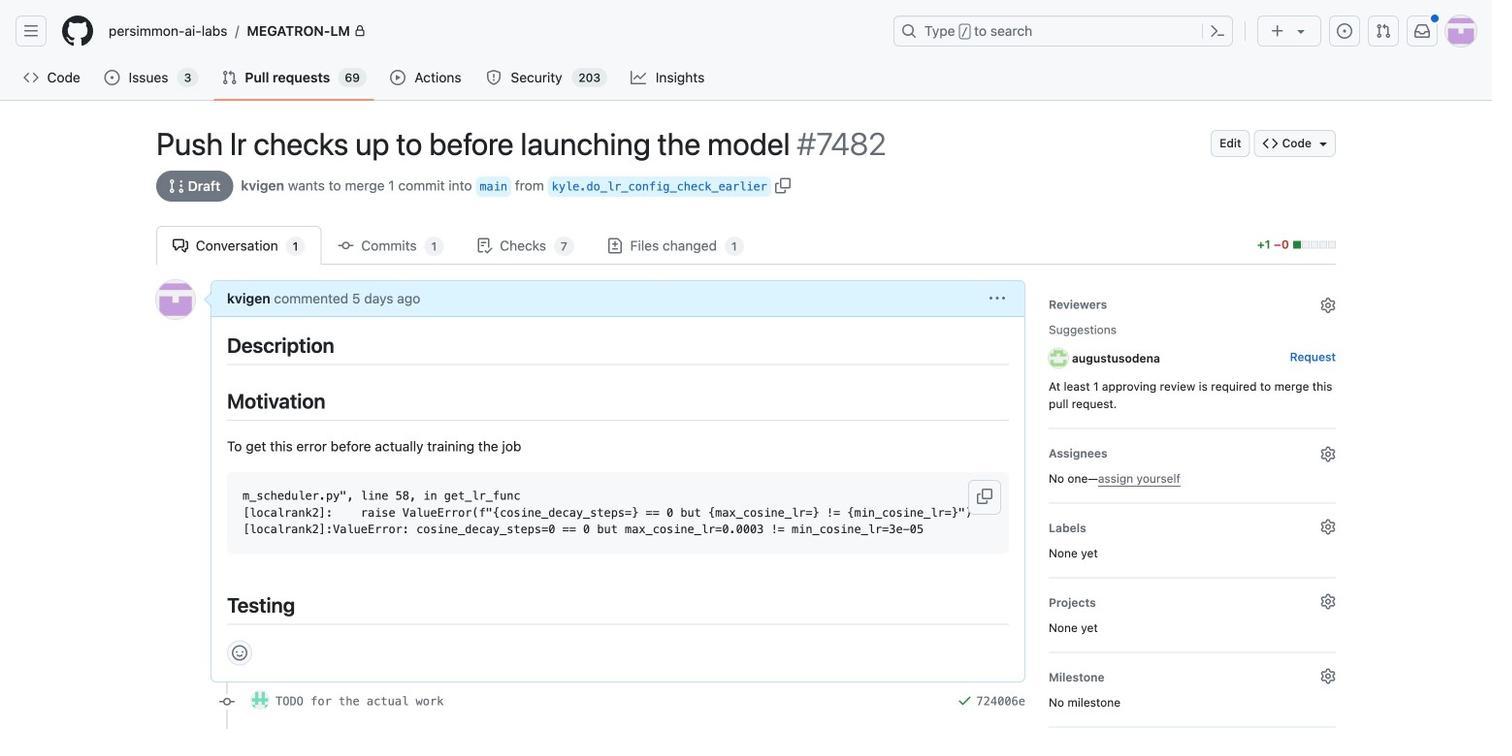 Task type: locate. For each thing, give the bounding box(es) containing it.
select projects element
[[1049, 590, 1336, 637]]

gear image inside "select assignees" element
[[1321, 447, 1336, 462]]

@augustusodena image
[[1049, 349, 1068, 368]]

code image
[[23, 70, 39, 85], [1263, 136, 1279, 151]]

gear image
[[1321, 519, 1336, 535], [1321, 669, 1336, 684]]

2 vertical spatial gear image
[[1321, 594, 1336, 610]]

notifications image
[[1415, 23, 1430, 39]]

1 vertical spatial copy image
[[977, 489, 993, 505]]

status: draft image
[[169, 179, 184, 194]]

0 horizontal spatial copy image
[[775, 178, 791, 193]]

1 vertical spatial code image
[[1263, 136, 1279, 151]]

gear image inside select projects element
[[1321, 594, 1336, 610]]

select assignees element
[[1049, 441, 1336, 487]]

1 gear image from the top
[[1321, 298, 1336, 313]]

1 gear image from the top
[[1321, 519, 1336, 535]]

issue opened image for git pull request image
[[1337, 23, 1353, 39]]

list
[[101, 16, 882, 47]]

checklist image
[[477, 238, 492, 254]]

git commit image
[[219, 695, 235, 710]]

0 vertical spatial issue opened image
[[1337, 23, 1353, 39]]

1 vertical spatial issue opened image
[[104, 70, 120, 85]]

add or remove reactions element
[[227, 641, 252, 666]]

2 gear image from the top
[[1321, 447, 1336, 462]]

kvigen image
[[156, 280, 195, 319]]

0 vertical spatial code image
[[23, 70, 39, 85]]

0 vertical spatial gear image
[[1321, 519, 1336, 535]]

play image
[[390, 70, 406, 85]]

gear image for "select assignees" element
[[1321, 447, 1336, 462]]

@kyle adept image
[[250, 691, 270, 710]]

show options image
[[990, 291, 1005, 307]]

1 horizontal spatial issue opened image
[[1337, 23, 1353, 39]]

issue opened image
[[1337, 23, 1353, 39], [104, 70, 120, 85]]

7 / 7 checks ok image
[[957, 693, 973, 709]]

copy image
[[775, 178, 791, 193], [977, 489, 993, 505]]

gear image for select projects element
[[1321, 594, 1336, 610]]

3 gear image from the top
[[1321, 594, 1336, 610]]

0 vertical spatial gear image
[[1321, 298, 1336, 313]]

gear image
[[1321, 298, 1336, 313], [1321, 447, 1336, 462], [1321, 594, 1336, 610]]

select reviewers element
[[1049, 292, 1336, 413]]

0 horizontal spatial issue opened image
[[104, 70, 120, 85]]

0 vertical spatial copy image
[[775, 178, 791, 193]]

1 vertical spatial gear image
[[1321, 669, 1336, 684]]

1 vertical spatial gear image
[[1321, 447, 1336, 462]]

graph image
[[631, 70, 646, 85]]

triangle down image
[[1293, 23, 1309, 39]]



Task type: vqa. For each thing, say whether or not it's contained in the screenshot.
Open column options icon
no



Task type: describe. For each thing, give the bounding box(es) containing it.
homepage image
[[62, 16, 93, 47]]

pull request tabs element
[[156, 226, 1248, 265]]

1 horizontal spatial code image
[[1263, 136, 1279, 151]]

1 horizontal spatial copy image
[[977, 489, 993, 505]]

shield image
[[486, 70, 502, 85]]

git pull request image
[[1376, 23, 1391, 39]]

lock image
[[354, 25, 366, 37]]

git pull request image
[[222, 70, 237, 85]]

command palette image
[[1210, 23, 1226, 39]]

add or remove reactions image
[[232, 646, 247, 661]]

issue opened image for git pull request icon at left top
[[104, 70, 120, 85]]

plus image
[[1270, 23, 1286, 39]]

git commit image
[[338, 238, 354, 254]]

triangle down image
[[1316, 136, 1331, 151]]

comment discussion image
[[173, 238, 188, 254]]

2 gear image from the top
[[1321, 669, 1336, 684]]

0 horizontal spatial code image
[[23, 70, 39, 85]]

file diff image
[[607, 238, 623, 254]]

gear image for select reviewers element
[[1321, 298, 1336, 313]]



